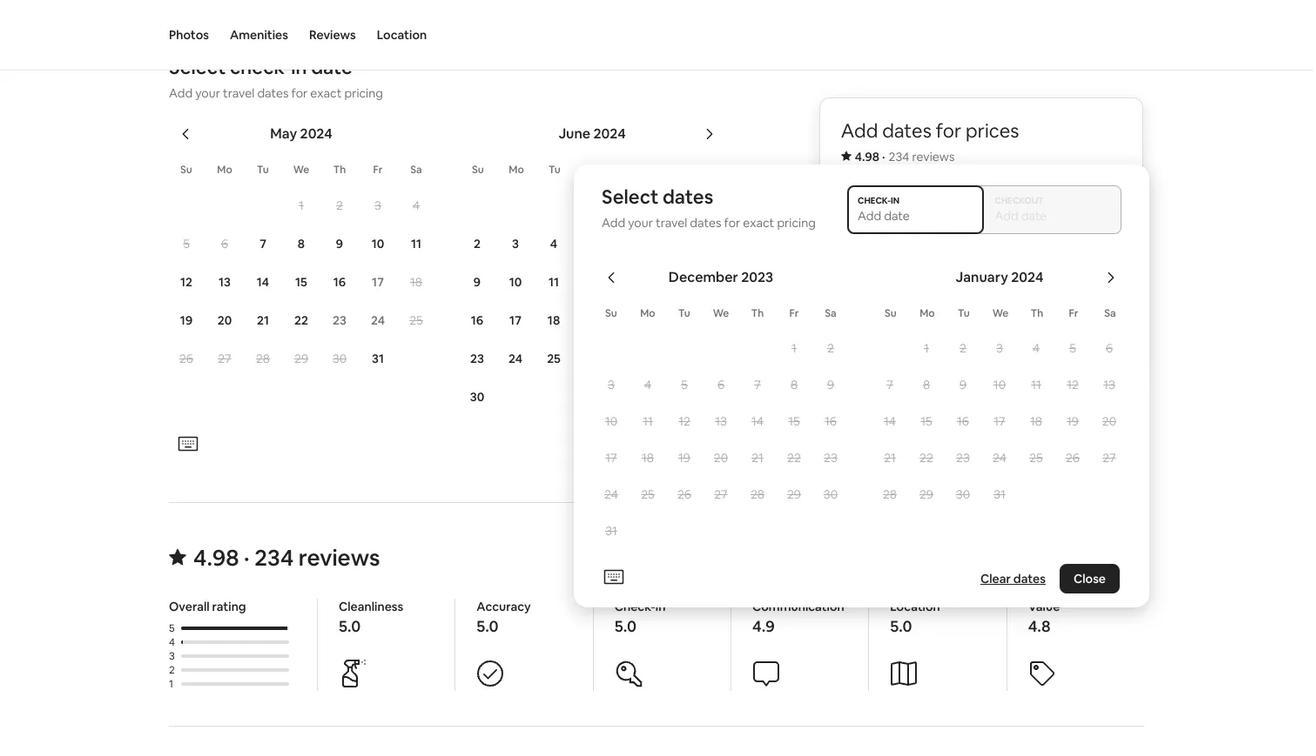 Task type: describe. For each thing, give the bounding box(es) containing it.
29, saturday, june 2024. available. there is a 1 night minimum stay requirement. select as check-in date. button
[[689, 341, 726, 377]]

1 horizontal spatial 28
[[751, 487, 765, 503]]

december
[[669, 268, 739, 287]]

overall rating
[[169, 599, 246, 615]]

4.9
[[753, 617, 775, 637]]

1 vertical spatial 12 button
[[1055, 368, 1092, 403]]

19 for the bottom 19 button
[[679, 450, 691, 466]]

0 horizontal spatial 13 button
[[206, 264, 244, 301]]

5.0 for accuracy 5.0
[[477, 617, 499, 637]]

0 horizontal spatial 6 button
[[206, 226, 244, 262]]

12 for topmost 12 button
[[180, 274, 193, 290]]

1 horizontal spatial 6 button
[[703, 368, 740, 403]]

1 for may
[[299, 198, 304, 213]]

0 vertical spatial 4.98
[[855, 149, 880, 165]]

1 horizontal spatial clear
[[981, 572, 1011, 587]]

0 horizontal spatial 20
[[218, 313, 232, 328]]

check-
[[615, 599, 656, 615]]

1 horizontal spatial 28 button
[[740, 477, 776, 512]]

2 for january 2024
[[960, 341, 967, 356]]

2 horizontal spatial 8 button
[[909, 368, 945, 403]]

2 vertical spatial 20 button
[[703, 441, 740, 476]]

photos
[[169, 27, 209, 43]]

2 horizontal spatial 21 button
[[872, 441, 909, 476]]

prices
[[966, 118, 1020, 143]]

2 horizontal spatial 6 button
[[1092, 331, 1128, 366]]

overall
[[169, 599, 210, 615]]

2 horizontal spatial 7 button
[[872, 368, 909, 403]]

december 2023
[[669, 268, 774, 287]]

select for select check-in date
[[169, 55, 226, 79]]

2 button for may 2024
[[321, 187, 359, 224]]

report this listing button
[[917, 382, 1046, 397]]

2 horizontal spatial 7
[[887, 377, 894, 393]]

13 for the leftmost the 13 button
[[219, 274, 231, 290]]

0 horizontal spatial reviews
[[299, 544, 380, 573]]

add dates for prices
[[841, 118, 1020, 143]]

0 horizontal spatial 26 button
[[167, 341, 206, 377]]

0 vertical spatial clear
[[653, 438, 684, 454]]

1 vertical spatial 4.98 · 234 reviews
[[193, 544, 380, 573]]

2 for may 2024
[[336, 198, 343, 213]]

1 button for december
[[776, 331, 813, 366]]

1 vertical spatial 4.98
[[193, 544, 239, 573]]

0 horizontal spatial 5 button
[[167, 226, 206, 262]]

we down june 2024 on the left top of the page
[[585, 163, 601, 177]]

travel inside select dates add your travel dates for exact pricing
[[656, 215, 688, 231]]

exact inside select check-in date add your travel dates for exact pricing
[[310, 85, 342, 101]]

your inside select dates add your travel dates for exact pricing
[[628, 215, 653, 231]]

0 vertical spatial 19 button
[[167, 302, 206, 339]]

0 horizontal spatial 8 button
[[282, 226, 321, 262]]

2 vertical spatial 19 button
[[666, 441, 703, 476]]

june 2024
[[559, 125, 626, 143]]

check availability
[[924, 308, 1039, 327]]

0 horizontal spatial 7
[[260, 236, 266, 252]]

1 for december
[[792, 341, 797, 356]]

0 vertical spatial reviews
[[913, 149, 955, 165]]

location 5.0
[[891, 599, 941, 637]]

1 horizontal spatial 20
[[714, 450, 728, 466]]

2 horizontal spatial date
[[1019, 208, 1045, 224]]

0 horizontal spatial 29 button
[[282, 341, 321, 377]]

5.0 for cleanliness 5.0
[[339, 617, 361, 637]]

0 vertical spatial clear dates button
[[646, 431, 726, 461]]

2 button for january 2024
[[945, 331, 982, 366]]

add inside select dates add your travel dates for exact pricing
[[602, 215, 626, 231]]

accuracy 5.0
[[477, 599, 531, 637]]

5.0 for location 5.0
[[891, 617, 913, 637]]

2 horizontal spatial 21
[[884, 450, 896, 466]]

1 horizontal spatial ·
[[882, 149, 886, 165]]

2 horizontal spatial 19 button
[[1055, 404, 1092, 439]]

1 horizontal spatial 26 button
[[666, 477, 703, 512]]

0 horizontal spatial 21 button
[[244, 302, 282, 339]]

2 horizontal spatial 29
[[920, 487, 934, 503]]

2 horizontal spatial 26
[[1066, 450, 1080, 466]]

location for location 5.0
[[891, 599, 941, 615]]

2024 for january 2024
[[1012, 268, 1044, 287]]

we down december 2023
[[713, 307, 729, 321]]

5.0 inside check-in 5.0
[[615, 617, 637, 637]]

1 horizontal spatial 8
[[791, 377, 798, 393]]

2 horizontal spatial 31 button
[[982, 477, 1018, 512]]

31 for '31' "button" to the middle
[[606, 524, 618, 539]]

close
[[1074, 572, 1106, 587]]

2 horizontal spatial 29 button
[[909, 477, 945, 512]]

we down the january 2024
[[993, 307, 1009, 321]]

0 vertical spatial 31 button
[[359, 341, 397, 377]]

2 horizontal spatial 28 button
[[872, 477, 909, 512]]

1 vertical spatial 26 button
[[1055, 441, 1092, 476]]

report
[[945, 382, 985, 397]]

listing
[[1011, 382, 1046, 397]]

0 vertical spatial 12 button
[[167, 264, 206, 301]]

check availability button
[[841, 297, 1122, 339]]

2 horizontal spatial 20 button
[[1092, 404, 1128, 439]]

for inside select check-in date add your travel dates for exact pricing
[[291, 85, 308, 101]]

1 horizontal spatial 4.98 · 234 reviews
[[855, 149, 955, 165]]

0 horizontal spatial 28
[[256, 351, 270, 367]]

1 horizontal spatial 8 button
[[776, 368, 813, 403]]

2 horizontal spatial 28
[[883, 487, 897, 503]]

2 horizontal spatial 5 button
[[1055, 331, 1092, 366]]

location for location
[[377, 27, 427, 43]]

1 horizontal spatial 26
[[678, 487, 692, 503]]

availability
[[970, 308, 1039, 327]]

we down may 2024 on the top left
[[293, 163, 310, 177]]

1 vertical spatial 234
[[255, 544, 294, 573]]

19 for 19 button to the right
[[1067, 414, 1079, 430]]

1 horizontal spatial clear dates button
[[974, 565, 1053, 594]]

date inside select check-in date add your travel dates for exact pricing
[[311, 55, 353, 79]]

0 vertical spatial 27 button
[[206, 341, 244, 377]]

travel inside select check-in date add your travel dates for exact pricing
[[223, 85, 255, 101]]

1 horizontal spatial 13 button
[[703, 404, 740, 439]]

check
[[924, 308, 967, 327]]

2 horizontal spatial 13 button
[[1092, 368, 1128, 403]]

13 for the rightmost the 13 button
[[1104, 377, 1116, 393]]

cleanliness
[[339, 599, 404, 615]]

reviews button
[[309, 0, 356, 70]]

1 horizontal spatial 7 button
[[740, 368, 776, 403]]

january 2024
[[956, 268, 1044, 287]]

0 vertical spatial 26
[[179, 351, 193, 367]]

31 for the top '31' "button"
[[372, 351, 384, 367]]

check-
[[230, 55, 291, 79]]

january
[[956, 268, 1009, 287]]

calendar application containing december 2023
[[574, 250, 1314, 565]]

calendar application containing may 2024
[[148, 106, 1314, 431]]

1 horizontal spatial date
[[878, 208, 904, 224]]

1 horizontal spatial 29 button
[[776, 477, 813, 512]]

photos button
[[169, 0, 209, 70]]

2024 for may 2024
[[300, 125, 333, 143]]

0 horizontal spatial 21
[[257, 313, 269, 328]]

0 horizontal spatial 8
[[298, 236, 305, 252]]

12 for middle 12 button
[[1067, 377, 1079, 393]]

1 horizontal spatial 31 button
[[593, 514, 630, 549]]

27 for right 27 button
[[1103, 450, 1117, 466]]

28, friday, june 2024. available. there is a 1 night minimum stay requirement. select as check-in date. button
[[651, 341, 687, 377]]

2 add date from the left
[[993, 208, 1045, 224]]

1 button for january
[[909, 331, 945, 366]]

communication 4.9
[[753, 599, 845, 637]]



Task type: vqa. For each thing, say whether or not it's contained in the screenshot.
topmost reviews
yes



Task type: locate. For each thing, give the bounding box(es) containing it.
27
[[218, 351, 231, 367], [1103, 450, 1117, 466], [715, 487, 728, 503]]

0 vertical spatial 19
[[180, 313, 193, 328]]

Add date text field
[[858, 208, 974, 224]]

2024 right may
[[300, 125, 333, 143]]

27 button
[[206, 341, 244, 377], [1092, 441, 1128, 476], [703, 477, 740, 512]]

6 button
[[206, 226, 244, 262], [1092, 331, 1128, 366], [703, 368, 740, 403]]

4.98 · 234 reviews up rating
[[193, 544, 380, 573]]

2 vertical spatial 6
[[718, 377, 725, 393]]

reviews up cleanliness
[[299, 544, 380, 573]]

1 vertical spatial clear
[[981, 572, 1011, 587]]

check-in 5.0
[[615, 599, 666, 637]]

1 vertical spatial 6
[[1106, 341, 1113, 356]]

0 vertical spatial in
[[291, 55, 307, 79]]

21
[[257, 313, 269, 328], [752, 450, 764, 466], [884, 450, 896, 466]]

10
[[372, 236, 384, 252], [509, 274, 522, 290], [994, 377, 1006, 393], [605, 414, 618, 430]]

1 horizontal spatial select
[[602, 185, 659, 209]]

1 horizontal spatial reviews
[[913, 149, 955, 165]]

0 horizontal spatial 27 button
[[206, 341, 244, 377]]

2024
[[300, 125, 333, 143], [594, 125, 626, 143], [1012, 268, 1044, 287]]

1 horizontal spatial 27
[[715, 487, 728, 503]]

22
[[295, 313, 308, 328], [701, 313, 714, 328], [788, 450, 801, 466], [920, 450, 934, 466]]

select down june 2024 on the left top of the page
[[602, 185, 659, 209]]

reviews
[[309, 27, 356, 43]]

0 vertical spatial 20
[[218, 313, 232, 328]]

13 for the 13 button to the middle
[[715, 414, 727, 430]]

for inside select dates add your travel dates for exact pricing
[[724, 215, 741, 231]]

select for select dates
[[602, 185, 659, 209]]

in inside check-in 5.0
[[656, 599, 666, 615]]

1 horizontal spatial 5 button
[[666, 368, 703, 403]]

1 vertical spatial ·
[[244, 544, 250, 573]]

5 for middle 5 button
[[681, 377, 688, 393]]

4 button
[[397, 187, 436, 224], [535, 226, 573, 262], [1018, 331, 1055, 366], [630, 368, 666, 403]]

0 horizontal spatial 12
[[180, 274, 193, 290]]

2 horizontal spatial for
[[936, 118, 962, 143]]

your inside select check-in date add your travel dates for exact pricing
[[195, 85, 220, 101]]

5 for 5 button to the left
[[183, 236, 190, 252]]

0 horizontal spatial 26
[[179, 351, 193, 367]]

5.0
[[339, 617, 361, 637], [477, 617, 499, 637], [615, 617, 637, 637], [891, 617, 913, 637]]

1 vertical spatial 12
[[1067, 377, 1079, 393]]

for left prices
[[936, 118, 962, 143]]

exact up 2023
[[743, 215, 775, 231]]

close button
[[1060, 565, 1120, 594]]

0 horizontal spatial location
[[377, 27, 427, 43]]

4.98
[[855, 149, 880, 165], [193, 544, 239, 573]]

1 vertical spatial 20 button
[[1092, 404, 1128, 439]]

0 horizontal spatial 29
[[294, 351, 308, 367]]

4.98 down add dates for prices
[[855, 149, 880, 165]]

1 horizontal spatial 21 button
[[740, 441, 776, 476]]

0 vertical spatial your
[[195, 85, 220, 101]]

30 button
[[321, 341, 359, 377], [458, 379, 497, 416], [813, 477, 849, 512], [945, 477, 982, 512]]

4 5.0 from the left
[[891, 617, 913, 637]]

3 button
[[359, 187, 397, 224], [497, 226, 535, 262], [982, 331, 1018, 366], [593, 368, 630, 403]]

calendar application
[[148, 106, 1314, 431], [574, 250, 1314, 565]]

1 horizontal spatial 19
[[679, 450, 691, 466]]

2 vertical spatial 5 button
[[666, 368, 703, 403]]

2024 right january at the top right of the page
[[1012, 268, 1044, 287]]

3 5.0 from the left
[[615, 617, 637, 637]]

7 button
[[244, 226, 282, 262], [740, 368, 776, 403], [872, 368, 909, 403]]

your
[[195, 85, 220, 101], [628, 215, 653, 231]]

4.98 · 234 reviews down add dates for prices
[[855, 149, 955, 165]]

select down photos in the top of the page
[[169, 55, 226, 79]]

0 horizontal spatial add date
[[852, 208, 904, 224]]

this
[[988, 382, 1009, 397]]

travel down check-
[[223, 85, 255, 101]]

0 horizontal spatial 28 button
[[244, 341, 282, 377]]

8 button
[[282, 226, 321, 262], [776, 368, 813, 403], [909, 368, 945, 403]]

1 horizontal spatial travel
[[656, 215, 688, 231]]

18
[[410, 274, 423, 290], [548, 313, 560, 328], [1031, 414, 1043, 430], [642, 450, 654, 466]]

1 vertical spatial 19
[[1067, 414, 1079, 430]]

accuracy
[[477, 599, 531, 615]]

9
[[336, 236, 343, 252], [474, 274, 481, 290], [828, 377, 835, 393], [960, 377, 967, 393]]

2 5.0 from the left
[[477, 617, 499, 637]]

1 horizontal spatial in
[[656, 599, 666, 615]]

exact inside select dates add your travel dates for exact pricing
[[743, 215, 775, 231]]

for up may 2024 on the top left
[[291, 85, 308, 101]]

pricing inside select dates add your travel dates for exact pricing
[[777, 215, 816, 231]]

tu
[[257, 163, 269, 177], [549, 163, 561, 177], [679, 307, 691, 321], [958, 307, 970, 321]]

we
[[293, 163, 310, 177], [585, 163, 601, 177], [713, 307, 729, 321], [993, 307, 1009, 321]]

1 vertical spatial in
[[656, 599, 666, 615]]

0 horizontal spatial 2024
[[300, 125, 333, 143]]

7
[[260, 236, 266, 252], [755, 377, 761, 393], [887, 377, 894, 393]]

1 horizontal spatial 13
[[715, 414, 727, 430]]

21 button
[[244, 302, 282, 339], [740, 441, 776, 476], [872, 441, 909, 476]]

1 horizontal spatial your
[[628, 215, 653, 231]]

31 for '31' "button" to the right
[[994, 487, 1006, 503]]

2023
[[742, 268, 774, 287]]

2 vertical spatial 27 button
[[703, 477, 740, 512]]

cleanliness 5.0
[[339, 599, 404, 637]]

5.0 inside accuracy 5.0
[[477, 617, 499, 637]]

20
[[218, 313, 232, 328], [1103, 414, 1117, 430], [714, 450, 728, 466]]

date
[[311, 55, 353, 79], [878, 208, 904, 224], [1019, 208, 1045, 224]]

may
[[270, 125, 297, 143]]

27, thursday, june 2024. available. there is a 1 night minimum stay requirement. select as check-in date. button
[[612, 341, 649, 377]]

0 horizontal spatial clear
[[653, 438, 684, 454]]

clear dates button
[[646, 431, 726, 461], [974, 565, 1053, 594]]

25 button
[[397, 302, 436, 339], [535, 341, 573, 377], [1018, 441, 1055, 476], [630, 477, 666, 512]]

2 vertical spatial 13
[[715, 414, 727, 430]]

10 button
[[359, 226, 397, 262], [497, 264, 535, 301], [982, 368, 1018, 403], [593, 404, 630, 439]]

add date
[[852, 208, 904, 224], [993, 208, 1045, 224]]

1 vertical spatial 19 button
[[1055, 404, 1092, 439]]

reviews down add dates for prices
[[913, 149, 955, 165]]

23 button
[[321, 302, 359, 339], [458, 341, 497, 377], [813, 441, 849, 476], [945, 441, 982, 476]]

2 vertical spatial for
[[724, 215, 741, 231]]

2 vertical spatial 12 button
[[666, 404, 703, 439]]

0 vertical spatial 13 button
[[206, 264, 244, 301]]

2 vertical spatial 20
[[714, 450, 728, 466]]

· down add dates for prices
[[882, 149, 886, 165]]

1 horizontal spatial 21
[[752, 450, 764, 466]]

13
[[219, 274, 231, 290], [1104, 377, 1116, 393], [715, 414, 727, 430]]

28 button
[[244, 341, 282, 377], [740, 477, 776, 512], [872, 477, 909, 512]]

value 4.8
[[1029, 599, 1061, 637]]

1 horizontal spatial 12 button
[[666, 404, 703, 439]]

26, wednesday, june 2024. available. there is a 1 night minimum stay requirement. select as check-in date. button
[[574, 341, 611, 377]]

rating
[[212, 599, 246, 615]]

27 for middle 27 button
[[715, 487, 728, 503]]

27 for top 27 button
[[218, 351, 231, 367]]

5.0 inside "cleanliness 5.0"
[[339, 617, 361, 637]]

1 vertical spatial clear dates button
[[974, 565, 1053, 594]]

amenities button
[[230, 0, 288, 70]]

1 horizontal spatial 6
[[718, 377, 725, 393]]

5.0 inside the location 5.0
[[891, 617, 913, 637]]

value
[[1029, 599, 1061, 615]]

add
[[169, 85, 193, 101], [841, 118, 878, 143], [852, 208, 875, 224], [993, 208, 1016, 224], [602, 215, 626, 231]]

23
[[333, 313, 347, 328], [471, 351, 484, 367], [824, 450, 838, 466], [957, 450, 970, 466]]

0 vertical spatial 6 button
[[206, 226, 244, 262]]

2 horizontal spatial 13
[[1104, 377, 1116, 393]]

select
[[169, 55, 226, 79], [602, 185, 659, 209]]

15 button
[[282, 264, 321, 301], [688, 264, 727, 301], [776, 404, 813, 439], [909, 404, 945, 439]]

select inside select dates add your travel dates for exact pricing
[[602, 185, 659, 209]]

1 vertical spatial exact
[[743, 215, 775, 231]]

1 horizontal spatial 20 button
[[703, 441, 740, 476]]

4.8
[[1029, 617, 1051, 637]]

sa
[[411, 163, 422, 177], [702, 163, 714, 177], [825, 307, 837, 321], [1105, 307, 1117, 321]]

0 vertical spatial ·
[[882, 149, 886, 165]]

2 vertical spatial 31
[[606, 524, 618, 539]]

exact
[[310, 85, 342, 101], [743, 215, 775, 231]]

report this listing
[[945, 382, 1046, 397]]

june
[[559, 125, 591, 143]]

in
[[291, 55, 307, 79], [656, 599, 666, 615]]

0 horizontal spatial 6
[[221, 236, 228, 252]]

1 horizontal spatial exact
[[743, 215, 775, 231]]

1 horizontal spatial 29
[[788, 487, 802, 503]]

15
[[295, 274, 307, 290], [701, 274, 713, 290], [789, 414, 800, 430], [921, 414, 933, 430]]

0 horizontal spatial 4.98
[[193, 544, 239, 573]]

0 horizontal spatial pricing
[[344, 85, 383, 101]]

0 vertical spatial 4.98 · 234 reviews
[[855, 149, 955, 165]]

0 horizontal spatial clear dates
[[653, 438, 719, 454]]

0 horizontal spatial 31
[[372, 351, 384, 367]]

1 vertical spatial travel
[[656, 215, 688, 231]]

may 2024
[[270, 125, 333, 143]]

1 vertical spatial location
[[891, 599, 941, 615]]

1 vertical spatial 27 button
[[1092, 441, 1128, 476]]

2
[[336, 198, 343, 213], [474, 236, 481, 252], [828, 341, 835, 356], [960, 341, 967, 356], [169, 664, 175, 678]]

2 for december 2023
[[828, 341, 835, 356]]

2 horizontal spatial 12
[[1067, 377, 1079, 393]]

clear dates
[[653, 438, 719, 454], [981, 572, 1046, 587]]

0 horizontal spatial 19 button
[[167, 302, 206, 339]]

2 vertical spatial 12
[[679, 414, 691, 430]]

1 vertical spatial 20
[[1103, 414, 1117, 430]]

2 button for december 2023
[[813, 331, 849, 366]]

19
[[180, 313, 193, 328], [1067, 414, 1079, 430], [679, 450, 691, 466]]

1 horizontal spatial location
[[891, 599, 941, 615]]

select dates add your travel dates for exact pricing
[[602, 185, 816, 231]]

1 vertical spatial 5 button
[[1055, 331, 1092, 366]]

2 horizontal spatial 6
[[1106, 341, 1113, 356]]

1
[[299, 198, 304, 213], [705, 198, 710, 213], [792, 341, 797, 356], [924, 341, 930, 356], [169, 678, 173, 692]]

2 horizontal spatial 8
[[923, 377, 931, 393]]

19 button
[[167, 302, 206, 339], [1055, 404, 1092, 439], [666, 441, 703, 476]]

1 add date from the left
[[852, 208, 904, 224]]

14
[[257, 274, 269, 290], [663, 274, 675, 290], [752, 414, 764, 430], [884, 414, 896, 430]]

31
[[372, 351, 384, 367], [994, 487, 1006, 503], [606, 524, 618, 539]]

4.98 up overall rating
[[193, 544, 239, 573]]

5
[[183, 236, 190, 252], [1070, 341, 1077, 356], [681, 377, 688, 393], [169, 622, 175, 636]]

pricing inside select check-in date add your travel dates for exact pricing
[[344, 85, 383, 101]]

mo
[[217, 163, 232, 177], [509, 163, 524, 177], [641, 307, 656, 321], [920, 307, 935, 321]]

2 vertical spatial 13 button
[[703, 404, 740, 439]]

3
[[375, 198, 382, 213], [512, 236, 519, 252], [997, 341, 1004, 356], [608, 377, 615, 393], [169, 650, 175, 664]]

234
[[889, 149, 910, 165], [255, 544, 294, 573]]

travel up december
[[656, 215, 688, 231]]

select check-in date add your travel dates for exact pricing
[[169, 55, 383, 101]]

1 horizontal spatial 19 button
[[666, 441, 703, 476]]

Add date text field
[[995, 208, 1112, 224]]

dates inside select check-in date add your travel dates for exact pricing
[[257, 85, 289, 101]]

pricing
[[344, 85, 383, 101], [777, 215, 816, 231]]

0 vertical spatial select
[[169, 55, 226, 79]]

amenities
[[230, 27, 288, 43]]

add inside select check-in date add your travel dates for exact pricing
[[169, 85, 193, 101]]

select inside select check-in date add your travel dates for exact pricing
[[169, 55, 226, 79]]

5 button
[[167, 226, 206, 262], [1055, 331, 1092, 366], [666, 368, 703, 403]]

12
[[180, 274, 193, 290], [1067, 377, 1079, 393], [679, 414, 691, 430]]

0 horizontal spatial for
[[291, 85, 308, 101]]

11 button
[[397, 226, 436, 262], [535, 264, 573, 301], [1018, 368, 1055, 403], [630, 404, 666, 439]]

12 for bottom 12 button
[[679, 414, 691, 430]]

1 5.0 from the left
[[339, 617, 361, 637]]

1 for january
[[924, 341, 930, 356]]

25
[[410, 313, 423, 328], [547, 351, 561, 367], [1030, 450, 1044, 466], [641, 487, 655, 503]]

1 vertical spatial reviews
[[299, 544, 380, 573]]

travel
[[223, 85, 255, 101], [656, 215, 688, 231]]

2 horizontal spatial 27 button
[[1092, 441, 1128, 476]]

dates
[[257, 85, 289, 101], [883, 118, 932, 143], [663, 185, 714, 209], [690, 215, 722, 231], [686, 438, 719, 454], [1014, 572, 1046, 587]]

2 button
[[321, 187, 359, 224], [458, 226, 497, 262], [813, 331, 849, 366], [945, 331, 982, 366]]

1 vertical spatial for
[[936, 118, 962, 143]]

29 button
[[282, 341, 321, 377], [776, 477, 813, 512], [909, 477, 945, 512]]

20 button
[[206, 302, 244, 339], [1092, 404, 1128, 439], [703, 441, 740, 476]]

communication
[[753, 599, 845, 615]]

in inside select check-in date add your travel dates for exact pricing
[[291, 55, 307, 79]]

19 for 19 button to the top
[[180, 313, 193, 328]]

1 button for may
[[282, 187, 321, 224]]

1 horizontal spatial 7
[[755, 377, 761, 393]]

0 horizontal spatial 20 button
[[206, 302, 244, 339]]

1 horizontal spatial 27 button
[[703, 477, 740, 512]]

location button
[[377, 0, 427, 70]]

17
[[372, 274, 384, 290], [510, 313, 522, 328], [994, 414, 1006, 430], [606, 450, 617, 466]]

1 vertical spatial 27
[[1103, 450, 1117, 466]]

for
[[291, 85, 308, 101], [936, 118, 962, 143], [724, 215, 741, 231]]

· up rating
[[244, 544, 250, 573]]

reviews
[[913, 149, 955, 165], [299, 544, 380, 573]]

0 horizontal spatial 7 button
[[244, 226, 282, 262]]

0 horizontal spatial your
[[195, 85, 220, 101]]

11
[[411, 236, 422, 252], [549, 274, 559, 290], [1032, 377, 1042, 393], [643, 414, 653, 430]]

31 button
[[359, 341, 397, 377], [982, 477, 1018, 512], [593, 514, 630, 549]]

5 for rightmost 5 button
[[1070, 341, 1077, 356]]

2024 right june
[[594, 125, 626, 143]]

for up december 2023
[[724, 215, 741, 231]]

2024 for june 2024
[[594, 125, 626, 143]]

0 horizontal spatial exact
[[310, 85, 342, 101]]

1 horizontal spatial 234
[[889, 149, 910, 165]]

24
[[371, 313, 385, 328], [509, 351, 523, 367], [993, 450, 1007, 466], [605, 487, 618, 503]]

6
[[221, 236, 228, 252], [1106, 341, 1113, 356], [718, 377, 725, 393]]

exact up may 2024 on the top left
[[310, 85, 342, 101]]

1 horizontal spatial 4.98
[[855, 149, 880, 165]]

1 horizontal spatial clear dates
[[981, 572, 1046, 587]]



